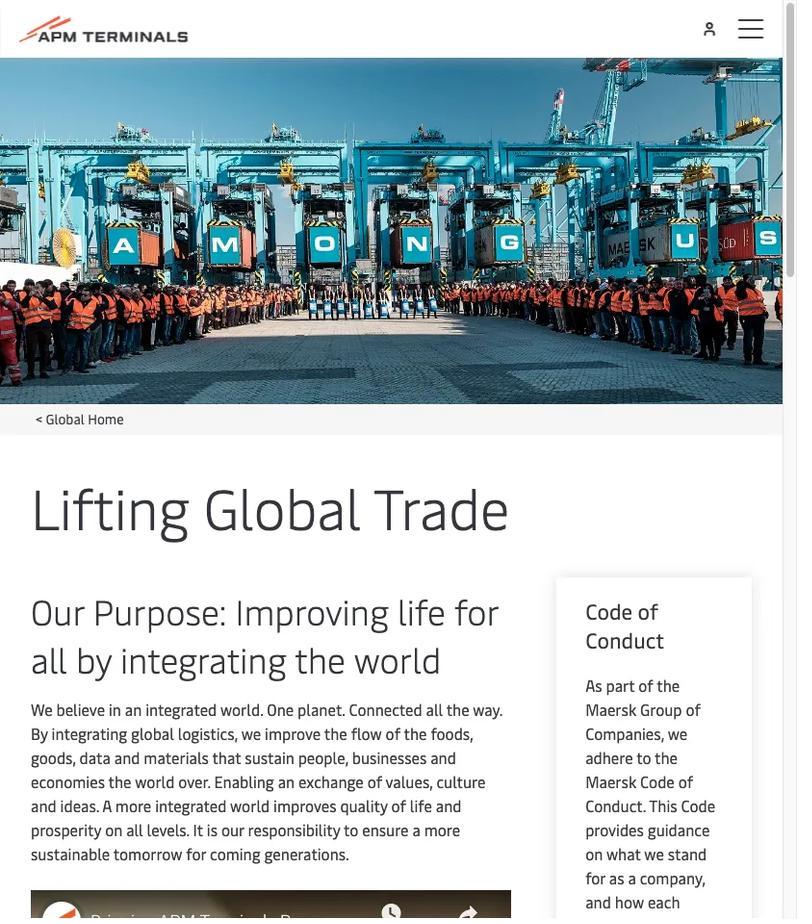Task type: locate. For each thing, give the bounding box(es) containing it.
guidance
[[648, 820, 710, 841]]

0 vertical spatial all
[[31, 636, 67, 683]]

0 horizontal spatial an
[[125, 700, 142, 720]]

on left what
[[586, 844, 603, 865]]

is
[[207, 820, 218, 841]]

1 horizontal spatial code
[[641, 772, 675, 793]]

integrating up world.
[[120, 636, 287, 683]]

0 vertical spatial maersk
[[586, 700, 637, 720]]

quality
[[340, 796, 388, 817]]

integrated
[[146, 700, 217, 720], [155, 796, 227, 817]]

1 horizontal spatial more
[[424, 820, 460, 841]]

company,
[[640, 868, 706, 889]]

more
[[115, 796, 151, 817], [424, 820, 460, 841]]

planet.
[[298, 700, 345, 720]]

the down "improving"
[[295, 636, 346, 683]]

of
[[638, 597, 658, 626], [639, 676, 654, 696], [686, 700, 701, 720], [386, 724, 401, 744], [368, 772, 382, 793], [679, 772, 693, 793], [392, 796, 406, 817]]

of up "conduct"
[[638, 597, 658, 626]]

flow
[[351, 724, 382, 744]]

data
[[80, 748, 111, 769]]

conduct.
[[586, 796, 646, 817]]

2 horizontal spatial code
[[681, 796, 716, 817]]

1 vertical spatial a
[[628, 868, 636, 889]]

a inside as part of the maersk group of companies, we adhere to the maersk code of conduct. this code provides guidance on what we stand for as a company, and how each busines
[[628, 868, 636, 889]]

2 vertical spatial world
[[230, 796, 270, 817]]

1 vertical spatial all
[[426, 700, 443, 720]]

code up guidance
[[681, 796, 716, 817]]

1 horizontal spatial an
[[278, 772, 295, 793]]

goods,
[[31, 748, 76, 769]]

0 vertical spatial to
[[637, 748, 652, 769]]

way.
[[473, 700, 503, 720]]

as part of the maersk group of companies, we adhere to the maersk code of conduct. this code provides guidance on what we stand for as a company, and how each busines
[[586, 676, 723, 920]]

all left 'by' at the bottom of the page
[[31, 636, 67, 683]]

1 horizontal spatial we
[[645, 844, 664, 865]]

1 vertical spatial an
[[278, 772, 295, 793]]

0 vertical spatial for
[[455, 588, 498, 635]]

0 horizontal spatial on
[[105, 820, 123, 841]]

an right the "in"
[[125, 700, 142, 720]]

levels.
[[147, 820, 189, 841]]

we inside we believe in an integrated world. one planet. connected all the way. by integrating global logistics, we improve the flow of the foods, goods, data and materials that sustain people, businesses and economies the world over. enabling an exchange of values, culture and ideas. a more integrated world improves quality of life and prosperity on all levels. it is our responsibility to ensure a more sustainable tomorrow for coming generations.
[[241, 724, 261, 744]]

1 vertical spatial more
[[424, 820, 460, 841]]

0 horizontal spatial we
[[241, 724, 261, 744]]

maersk
[[586, 700, 637, 720], [586, 772, 637, 793]]

and
[[114, 748, 140, 769], [431, 748, 456, 769], [31, 796, 57, 817], [436, 796, 462, 817], [586, 892, 611, 913]]

1 horizontal spatial to
[[637, 748, 652, 769]]

businesses
[[352, 748, 427, 769]]

code up "conduct"
[[586, 597, 633, 626]]

world up "connected"
[[354, 636, 441, 683]]

2 horizontal spatial for
[[586, 868, 606, 889]]

our
[[31, 588, 84, 635]]

1 horizontal spatial world
[[230, 796, 270, 817]]

to down quality on the left of the page
[[344, 820, 359, 841]]

world.
[[221, 700, 263, 720]]

0 vertical spatial code
[[586, 597, 633, 626]]

0 vertical spatial a
[[413, 820, 421, 841]]

we
[[241, 724, 261, 744], [668, 724, 688, 744], [645, 844, 664, 865]]

world down enabling
[[230, 796, 270, 817]]

responsibility
[[248, 820, 340, 841]]

1 horizontal spatial on
[[586, 844, 603, 865]]

to inside we believe in an integrated world. one planet. connected all the way. by integrating global logistics, we improve the flow of the foods, goods, data and materials that sustain people, businesses and economies the world over. enabling an exchange of values, culture and ideas. a more integrated world improves quality of life and prosperity on all levels. it is our responsibility to ensure a more sustainable tomorrow for coming generations.
[[344, 820, 359, 841]]

on down a
[[105, 820, 123, 841]]

0 horizontal spatial global
[[46, 409, 85, 428]]

for
[[455, 588, 498, 635], [186, 844, 206, 865], [586, 868, 606, 889]]

2 vertical spatial code
[[681, 796, 716, 817]]

code
[[586, 597, 633, 626], [641, 772, 675, 793], [681, 796, 716, 817]]

0 vertical spatial integrating
[[120, 636, 287, 683]]

1 horizontal spatial for
[[455, 588, 498, 635]]

global
[[46, 409, 85, 428], [204, 469, 361, 544]]

a right as at the bottom of page
[[628, 868, 636, 889]]

we down group
[[668, 724, 688, 744]]

0 vertical spatial on
[[105, 820, 123, 841]]

2 vertical spatial for
[[586, 868, 606, 889]]

1 horizontal spatial all
[[126, 820, 143, 841]]

more right a
[[115, 796, 151, 817]]

of up guidance
[[679, 772, 693, 793]]

tomorrow
[[113, 844, 182, 865]]

to
[[637, 748, 652, 769], [344, 820, 359, 841]]

all up foods,
[[426, 700, 443, 720]]

1 vertical spatial to
[[344, 820, 359, 841]]

world down the materials
[[135, 772, 175, 793]]

the up group
[[657, 676, 680, 696]]

0 vertical spatial more
[[115, 796, 151, 817]]

the up a
[[108, 772, 131, 793]]

1 vertical spatial life
[[410, 796, 432, 817]]

a
[[413, 820, 421, 841], [628, 868, 636, 889]]

apm terminals vado gateway launch image
[[0, 58, 783, 405]]

for inside our purpose: improving life for all by integrating the world
[[455, 588, 498, 635]]

the up foods,
[[447, 700, 470, 720]]

more down culture
[[424, 820, 460, 841]]

we believe in an integrated world. one planet. connected all the way. by integrating global logistics, we improve the flow of the foods, goods, data and materials that sustain people, businesses and economies the world over. enabling an exchange of values, culture and ideas. a more integrated world improves quality of life and prosperity on all levels. it is our responsibility to ensure a more sustainable tomorrow for coming generations.
[[31, 700, 503, 865]]

code inside code of conduct
[[586, 597, 633, 626]]

integrated up logistics,
[[146, 700, 217, 720]]

materials
[[144, 748, 209, 769]]

life inside we believe in an integrated world. one planet. connected all the way. by integrating global logistics, we improve the flow of the foods, goods, data and materials that sustain people, businesses and economies the world over. enabling an exchange of values, culture and ideas. a more integrated world improves quality of life and prosperity on all levels. it is our responsibility to ensure a more sustainable tomorrow for coming generations.
[[410, 796, 432, 817]]

what
[[607, 844, 641, 865]]

an
[[125, 700, 142, 720], [278, 772, 295, 793]]

0 vertical spatial life
[[398, 588, 446, 635]]

lifting
[[31, 469, 190, 544]]

an down sustain
[[278, 772, 295, 793]]

0 vertical spatial world
[[354, 636, 441, 683]]

2 horizontal spatial all
[[426, 700, 443, 720]]

life inside our purpose: improving life for all by integrating the world
[[398, 588, 446, 635]]

code up this
[[641, 772, 675, 793]]

of right part
[[639, 676, 654, 696]]

we down world.
[[241, 724, 261, 744]]

maersk down part
[[586, 700, 637, 720]]

all
[[31, 636, 67, 683], [426, 700, 443, 720], [126, 820, 143, 841]]

global home link
[[46, 409, 124, 428]]

on inside we believe in an integrated world. one planet. connected all the way. by integrating global logistics, we improve the flow of the foods, goods, data and materials that sustain people, businesses and economies the world over. enabling an exchange of values, culture and ideas. a more integrated world improves quality of life and prosperity on all levels. it is our responsibility to ensure a more sustainable tomorrow for coming generations.
[[105, 820, 123, 841]]

a right ensure
[[413, 820, 421, 841]]

1 vertical spatial world
[[135, 772, 175, 793]]

lifting global trade
[[31, 469, 510, 544]]

1 vertical spatial maersk
[[586, 772, 637, 793]]

the up "businesses"
[[404, 724, 427, 744]]

0 horizontal spatial to
[[344, 820, 359, 841]]

stand
[[668, 844, 707, 865]]

economies
[[31, 772, 105, 793]]

ideas.
[[60, 796, 99, 817]]

0 horizontal spatial for
[[186, 844, 206, 865]]

sustain
[[245, 748, 295, 769]]

1 vertical spatial code
[[641, 772, 675, 793]]

2 maersk from the top
[[586, 772, 637, 793]]

1 vertical spatial integrating
[[52, 724, 127, 744]]

0 horizontal spatial world
[[135, 772, 175, 793]]

life
[[398, 588, 446, 635], [410, 796, 432, 817]]

< global home
[[36, 409, 124, 428]]

0 vertical spatial global
[[46, 409, 85, 428]]

for inside we believe in an integrated world. one planet. connected all the way. by integrating global logistics, we improve the flow of the foods, goods, data and materials that sustain people, businesses and economies the world over. enabling an exchange of values, culture and ideas. a more integrated world improves quality of life and prosperity on all levels. it is our responsibility to ensure a more sustainable tomorrow for coming generations.
[[186, 844, 206, 865]]

world
[[354, 636, 441, 683], [135, 772, 175, 793], [230, 796, 270, 817]]

adhere
[[586, 748, 633, 769]]

of right group
[[686, 700, 701, 720]]

the down companies,
[[655, 748, 678, 769]]

a
[[102, 796, 112, 817]]

we up company,
[[645, 844, 664, 865]]

maersk down adhere
[[586, 772, 637, 793]]

integrating
[[120, 636, 287, 683], [52, 724, 127, 744]]

1 vertical spatial for
[[186, 844, 206, 865]]

0 horizontal spatial all
[[31, 636, 67, 683]]

2 horizontal spatial we
[[668, 724, 688, 744]]

1 vertical spatial global
[[204, 469, 361, 544]]

the inside our purpose: improving life for all by integrating the world
[[295, 636, 346, 683]]

1 horizontal spatial a
[[628, 868, 636, 889]]

prosperity
[[31, 820, 101, 841]]

0 horizontal spatial code
[[586, 597, 633, 626]]

we
[[31, 700, 53, 720]]

companies,
[[586, 724, 665, 744]]

connected
[[349, 700, 423, 720]]

and right "data"
[[114, 748, 140, 769]]

0 horizontal spatial more
[[115, 796, 151, 817]]

on
[[105, 820, 123, 841], [586, 844, 603, 865]]

and down as at the bottom of page
[[586, 892, 611, 913]]

of down values,
[[392, 796, 406, 817]]

for inside as part of the maersk group of companies, we adhere to the maersk code of conduct. this code provides guidance on what we stand for as a company, and how each busines
[[586, 868, 606, 889]]

1 horizontal spatial global
[[204, 469, 361, 544]]

it
[[193, 820, 203, 841]]

0 horizontal spatial a
[[413, 820, 421, 841]]

all up tomorrow
[[126, 820, 143, 841]]

to down companies,
[[637, 748, 652, 769]]

integrating up "data"
[[52, 724, 127, 744]]

by
[[31, 724, 48, 744]]

believe
[[56, 700, 105, 720]]

and up prosperity
[[31, 796, 57, 817]]

and down culture
[[436, 796, 462, 817]]

improves
[[274, 796, 337, 817]]

integrated down over.
[[155, 796, 227, 817]]

1 vertical spatial on
[[586, 844, 603, 865]]

2 horizontal spatial world
[[354, 636, 441, 683]]

the
[[295, 636, 346, 683], [657, 676, 680, 696], [447, 700, 470, 720], [324, 724, 347, 744], [404, 724, 427, 744], [655, 748, 678, 769], [108, 772, 131, 793]]



Task type: vqa. For each thing, say whether or not it's contained in the screenshot.
Terminal to the top
no



Task type: describe. For each thing, give the bounding box(es) containing it.
coming
[[210, 844, 261, 865]]

as
[[586, 676, 603, 696]]

and down foods,
[[431, 748, 456, 769]]

integrating inside we believe in an integrated world. one planet. connected all the way. by integrating global logistics, we improve the flow of the foods, goods, data and materials that sustain people, businesses and economies the world over. enabling an exchange of values, culture and ideas. a more integrated world improves quality of life and prosperity on all levels. it is our responsibility to ensure a more sustainable tomorrow for coming generations.
[[52, 724, 127, 744]]

ensure
[[362, 820, 409, 841]]

world inside our purpose: improving life for all by integrating the world
[[354, 636, 441, 683]]

our purpose: improving life for all by integrating the world
[[31, 588, 498, 683]]

foods,
[[431, 724, 473, 744]]

1 maersk from the top
[[586, 700, 637, 720]]

each
[[648, 892, 680, 913]]

generations.
[[264, 844, 349, 865]]

integrating inside our purpose: improving life for all by integrating the world
[[120, 636, 287, 683]]

of inside code of conduct
[[638, 597, 658, 626]]

one
[[267, 700, 294, 720]]

group
[[641, 700, 682, 720]]

logistics,
[[178, 724, 238, 744]]

as
[[609, 868, 625, 889]]

part
[[606, 676, 635, 696]]

people,
[[298, 748, 349, 769]]

improve
[[265, 724, 321, 744]]

1 vertical spatial integrated
[[155, 796, 227, 817]]

enabling
[[214, 772, 274, 793]]

all inside our purpose: improving life for all by integrating the world
[[31, 636, 67, 683]]

global
[[131, 724, 174, 744]]

<
[[36, 409, 42, 428]]

global for home
[[46, 409, 85, 428]]

exchange
[[299, 772, 364, 793]]

a inside we believe in an integrated world. one planet. connected all the way. by integrating global logistics, we improve the flow of the foods, goods, data and materials that sustain people, businesses and economies the world over. enabling an exchange of values, culture and ideas. a more integrated world improves quality of life and prosperity on all levels. it is our responsibility to ensure a more sustainable tomorrow for coming generations.
[[413, 820, 421, 841]]

conduct
[[586, 626, 665, 654]]

sustainable
[[31, 844, 110, 865]]

and inside as part of the maersk group of companies, we adhere to the maersk code of conduct. this code provides guidance on what we stand for as a company, and how each busines
[[586, 892, 611, 913]]

trade
[[374, 469, 510, 544]]

the up people, on the left of page
[[324, 724, 347, 744]]

provides
[[586, 820, 644, 841]]

in
[[109, 700, 121, 720]]

over.
[[178, 772, 211, 793]]

global for trade
[[204, 469, 361, 544]]

to inside as part of the maersk group of companies, we adhere to the maersk code of conduct. this code provides guidance on what we stand for as a company, and how each busines
[[637, 748, 652, 769]]

0 vertical spatial an
[[125, 700, 142, 720]]

of up quality on the left of the page
[[368, 772, 382, 793]]

0 vertical spatial integrated
[[146, 700, 217, 720]]

improving
[[235, 588, 389, 635]]

that
[[212, 748, 241, 769]]

code of conduct
[[586, 597, 665, 654]]

by
[[76, 636, 112, 683]]

this
[[649, 796, 678, 817]]

home
[[88, 409, 124, 428]]

purpose:
[[93, 588, 227, 635]]

values,
[[386, 772, 433, 793]]

our
[[221, 820, 244, 841]]

on inside as part of the maersk group of companies, we adhere to the maersk code of conduct. this code provides guidance on what we stand for as a company, and how each busines
[[586, 844, 603, 865]]

2 vertical spatial all
[[126, 820, 143, 841]]

of up "businesses"
[[386, 724, 401, 744]]

culture
[[437, 772, 486, 793]]

how
[[615, 892, 644, 913]]



